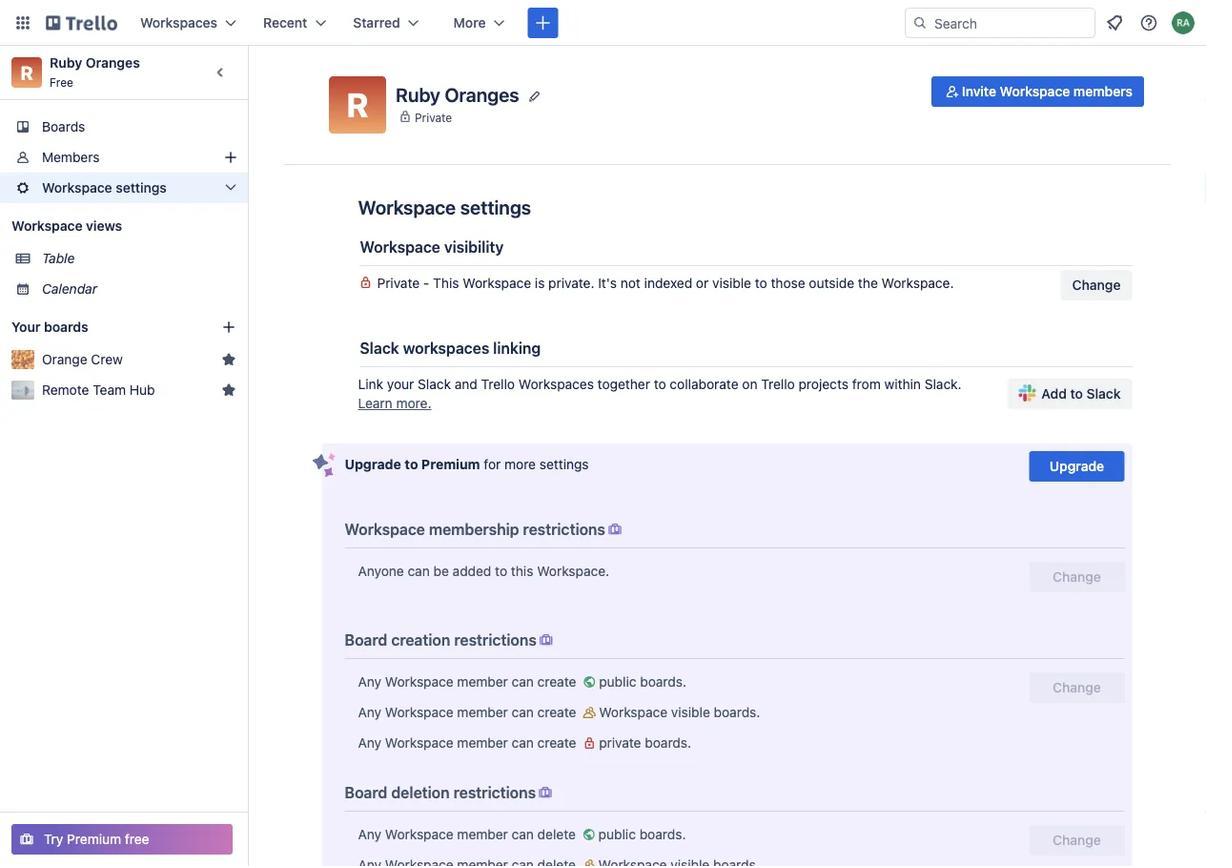 Task type: locate. For each thing, give the bounding box(es) containing it.
3 any workspace member can create from the top
[[358, 735, 580, 751]]

anyone
[[358, 563, 404, 579]]

boards.
[[640, 674, 687, 690], [714, 704, 761, 720], [645, 735, 692, 751], [640, 827, 686, 842]]

1 vertical spatial starred icon image
[[221, 383, 237, 398]]

public up the private
[[599, 674, 637, 690]]

sm image
[[606, 520, 625, 539], [580, 734, 599, 753], [536, 783, 555, 802], [580, 825, 599, 844]]

hub
[[130, 382, 155, 398]]

slack
[[360, 339, 399, 357], [418, 376, 451, 392], [1087, 386, 1121, 402]]

4 member from the top
[[457, 827, 508, 842]]

board left creation
[[345, 631, 388, 649]]

1 vertical spatial change link
[[1030, 825, 1125, 856]]

to left this
[[495, 563, 508, 579]]

free
[[125, 831, 149, 847]]

slack inside link your slack and trello workspaces together to collaborate on trello projects from within slack. learn more.
[[418, 376, 451, 392]]

public
[[599, 674, 637, 690], [599, 827, 636, 842]]

workspace settings up workspace visibility
[[358, 196, 531, 218]]

0 horizontal spatial ruby
[[50, 55, 82, 71]]

orange crew button
[[42, 350, 214, 369]]

public boards. for board deletion restrictions
[[599, 827, 686, 842]]

views
[[86, 218, 122, 234]]

slack right add
[[1087, 386, 1121, 402]]

public for board deletion restrictions
[[599, 827, 636, 842]]

calendar
[[42, 281, 97, 297]]

collaborate
[[670, 376, 739, 392]]

calendar link
[[42, 280, 237, 299]]

search image
[[913, 15, 928, 31]]

1 any workspace member can create from the top
[[358, 674, 580, 690]]

3 create from the top
[[538, 735, 577, 751]]

1 horizontal spatial slack
[[418, 376, 451, 392]]

settings down members link
[[116, 180, 167, 196]]

private left the - at the top of page
[[377, 275, 420, 291]]

board for board creation restrictions
[[345, 631, 388, 649]]

1 vertical spatial any workspace member can create
[[358, 704, 580, 720]]

0 horizontal spatial premium
[[67, 831, 121, 847]]

ruby right r button
[[396, 83, 441, 106]]

create board or workspace image
[[534, 13, 553, 32]]

can
[[408, 563, 430, 579], [512, 674, 534, 690], [512, 704, 534, 720], [512, 735, 534, 751], [512, 827, 534, 842]]

r button
[[329, 76, 386, 134]]

workspace
[[1000, 83, 1071, 99], [42, 180, 112, 196], [358, 196, 456, 218], [11, 218, 83, 234], [360, 238, 441, 256], [463, 275, 531, 291], [345, 520, 425, 538], [385, 674, 454, 690], [385, 704, 454, 720], [599, 704, 668, 720], [385, 735, 454, 751], [385, 827, 454, 842]]

private boards.
[[599, 735, 692, 751]]

workspaces down the linking
[[519, 376, 594, 392]]

2 any from the top
[[358, 704, 382, 720]]

visible up 'private boards.'
[[671, 704, 710, 720]]

restrictions up this
[[523, 520, 606, 538]]

slack up more.
[[418, 376, 451, 392]]

any
[[358, 674, 382, 690], [358, 704, 382, 720], [358, 735, 382, 751], [358, 827, 382, 842]]

0 vertical spatial public
[[599, 674, 637, 690]]

0 vertical spatial oranges
[[86, 55, 140, 71]]

r link
[[11, 57, 42, 88]]

2 horizontal spatial settings
[[540, 456, 589, 472]]

2 create from the top
[[538, 704, 577, 720]]

linking
[[493, 339, 541, 357]]

slack workspaces linking
[[360, 339, 541, 357]]

0 vertical spatial ruby
[[50, 55, 82, 71]]

orange crew
[[42, 352, 123, 367]]

starred icon image
[[221, 352, 237, 367], [221, 383, 237, 398]]

private
[[415, 110, 452, 124], [377, 275, 420, 291]]

0 horizontal spatial trello
[[481, 376, 515, 392]]

those
[[771, 275, 806, 291]]

r for the r link
[[20, 61, 33, 83]]

workspaces
[[403, 339, 490, 357]]

premium
[[422, 456, 480, 472], [67, 831, 121, 847]]

workspace views
[[11, 218, 122, 234]]

any workspace member can create for private boards.
[[358, 735, 580, 751]]

upgrade button
[[1030, 451, 1125, 482]]

oranges down back to home image
[[86, 55, 140, 71]]

primary element
[[0, 0, 1207, 46]]

sm image
[[943, 82, 962, 101], [537, 631, 556, 650], [580, 673, 599, 692], [580, 703, 599, 722], [580, 856, 599, 866]]

to
[[755, 275, 768, 291], [654, 376, 666, 392], [1071, 386, 1084, 402], [405, 456, 418, 472], [495, 563, 508, 579]]

0 vertical spatial private
[[415, 110, 452, 124]]

or
[[696, 275, 709, 291]]

ruby
[[50, 55, 82, 71], [396, 83, 441, 106]]

oranges for ruby oranges free
[[86, 55, 140, 71]]

Search field
[[928, 9, 1095, 37]]

oranges down more popup button on the left top
[[445, 83, 519, 106]]

private down ruby oranges
[[415, 110, 452, 124]]

upgrade down add to slack link
[[1050, 458, 1105, 474]]

public boards. right delete
[[599, 827, 686, 842]]

trello right on
[[762, 376, 795, 392]]

2 change link from the top
[[1030, 825, 1125, 856]]

more button
[[442, 8, 517, 38]]

to right together
[[654, 376, 666, 392]]

table link
[[42, 249, 237, 268]]

0 horizontal spatial oranges
[[86, 55, 140, 71]]

and
[[455, 376, 478, 392]]

upgrade inside button
[[1050, 458, 1105, 474]]

2 horizontal spatial slack
[[1087, 386, 1121, 402]]

board left deletion
[[345, 784, 388, 802]]

starred button
[[342, 8, 431, 38]]

open information menu image
[[1140, 13, 1159, 32]]

1 horizontal spatial settings
[[461, 196, 531, 218]]

workspace inside button
[[1000, 83, 1071, 99]]

4 any from the top
[[358, 827, 382, 842]]

recent button
[[252, 8, 338, 38]]

0 vertical spatial workspaces
[[140, 15, 218, 31]]

workspaces up workspace navigation collapse icon
[[140, 15, 218, 31]]

team
[[93, 382, 126, 398]]

change link
[[1030, 673, 1125, 703], [1030, 825, 1125, 856]]

0 vertical spatial r
[[20, 61, 33, 83]]

premium right try
[[67, 831, 121, 847]]

1 horizontal spatial workspace.
[[882, 275, 954, 291]]

r for r button
[[347, 85, 369, 124]]

trello right and
[[481, 376, 515, 392]]

link
[[358, 376, 384, 392]]

1 vertical spatial premium
[[67, 831, 121, 847]]

1 horizontal spatial workspaces
[[519, 376, 594, 392]]

ruby inside ruby oranges free
[[50, 55, 82, 71]]

invite
[[962, 83, 997, 99]]

0 horizontal spatial workspace.
[[537, 563, 610, 579]]

create for public boards.
[[538, 674, 577, 690]]

0 vertical spatial public boards.
[[599, 674, 687, 690]]

restrictions down the "anyone can be added to this workspace." at the bottom of page
[[454, 631, 537, 649]]

0 horizontal spatial upgrade
[[345, 456, 402, 472]]

indexed
[[645, 275, 693, 291]]

public boards. for board creation restrictions
[[599, 674, 687, 690]]

workspace settings down members link
[[42, 180, 167, 196]]

restrictions for board deletion restrictions
[[454, 784, 536, 802]]

0 vertical spatial restrictions
[[523, 520, 606, 538]]

oranges inside ruby oranges free
[[86, 55, 140, 71]]

to left those
[[755, 275, 768, 291]]

0 notifications image
[[1104, 11, 1127, 34]]

0 horizontal spatial r
[[20, 61, 33, 83]]

1 vertical spatial public boards.
[[599, 827, 686, 842]]

1 horizontal spatial upgrade
[[1050, 458, 1105, 474]]

public boards. up workspace visible boards.
[[599, 674, 687, 690]]

sparkle image
[[312, 453, 336, 478]]

1 change link from the top
[[1030, 673, 1125, 703]]

ruby up free
[[50, 55, 82, 71]]

member
[[457, 674, 508, 690], [457, 704, 508, 720], [457, 735, 508, 751], [457, 827, 508, 842]]

0 vertical spatial workspace.
[[882, 275, 954, 291]]

slack for link
[[418, 376, 451, 392]]

1 vertical spatial public
[[599, 827, 636, 842]]

create for workspace visible boards.
[[538, 704, 577, 720]]

1 vertical spatial private
[[377, 275, 420, 291]]

crew
[[91, 352, 123, 367]]

0 vertical spatial board
[[345, 631, 388, 649]]

workspace membership restrictions
[[345, 520, 606, 538]]

2 vertical spatial restrictions
[[454, 784, 536, 802]]

0 vertical spatial starred icon image
[[221, 352, 237, 367]]

settings up visibility on the top of page
[[461, 196, 531, 218]]

1 vertical spatial r
[[347, 85, 369, 124]]

r inside button
[[347, 85, 369, 124]]

to down more.
[[405, 456, 418, 472]]

change link for board deletion restrictions
[[1030, 825, 1125, 856]]

creation
[[391, 631, 451, 649]]

0 vertical spatial change link
[[1030, 673, 1125, 703]]

2 any workspace member can create from the top
[[358, 704, 580, 720]]

1 vertical spatial board
[[345, 784, 388, 802]]

workspace inside popup button
[[42, 180, 112, 196]]

1 vertical spatial ruby
[[396, 83, 441, 106]]

ruby anderson (rubyanderson7) image
[[1172, 11, 1195, 34]]

1 vertical spatial create
[[538, 704, 577, 720]]

change button
[[1061, 270, 1133, 300], [1030, 562, 1125, 592]]

0 horizontal spatial settings
[[116, 180, 167, 196]]

1 vertical spatial oranges
[[445, 83, 519, 106]]

restrictions up any workspace member can delete at the left bottom of the page
[[454, 784, 536, 802]]

to right add
[[1071, 386, 1084, 402]]

slack inside add to slack link
[[1087, 386, 1121, 402]]

oranges
[[86, 55, 140, 71], [445, 83, 519, 106]]

invite workspace members
[[962, 83, 1133, 99]]

r down starred
[[347, 85, 369, 124]]

membership
[[429, 520, 519, 538]]

learn more. link
[[358, 395, 432, 411]]

private for private - this workspace is private. it's not indexed or visible to those outside the workspace.
[[377, 275, 420, 291]]

3 member from the top
[[457, 735, 508, 751]]

1 vertical spatial workspaces
[[519, 376, 594, 392]]

settings
[[116, 180, 167, 196], [461, 196, 531, 218], [540, 456, 589, 472]]

slack up link
[[360, 339, 399, 357]]

1 horizontal spatial trello
[[762, 376, 795, 392]]

0 vertical spatial create
[[538, 674, 577, 690]]

workspace settings
[[42, 180, 167, 196], [358, 196, 531, 218]]

sm image inside invite workspace members button
[[943, 82, 962, 101]]

1 board from the top
[[345, 631, 388, 649]]

premium left for
[[422, 456, 480, 472]]

1 vertical spatial change button
[[1030, 562, 1125, 592]]

private.
[[549, 275, 595, 291]]

upgrade
[[345, 456, 402, 472], [1050, 458, 1105, 474]]

upgrade right the sparkle icon
[[345, 456, 402, 472]]

2 vertical spatial create
[[538, 735, 577, 751]]

0 vertical spatial any workspace member can create
[[358, 674, 580, 690]]

workspace. right this
[[537, 563, 610, 579]]

settings right more
[[540, 456, 589, 472]]

starred
[[353, 15, 400, 31]]

1 horizontal spatial ruby
[[396, 83, 441, 106]]

public right delete
[[599, 827, 636, 842]]

public boards.
[[599, 674, 687, 690], [599, 827, 686, 842]]

try
[[44, 831, 63, 847]]

workspace. right the
[[882, 275, 954, 291]]

r
[[20, 61, 33, 83], [347, 85, 369, 124]]

1 vertical spatial restrictions
[[454, 631, 537, 649]]

2 starred icon image from the top
[[221, 383, 237, 398]]

1 trello from the left
[[481, 376, 515, 392]]

0 horizontal spatial workspaces
[[140, 15, 218, 31]]

workspace settings inside popup button
[[42, 180, 167, 196]]

the
[[858, 275, 878, 291]]

0 vertical spatial change button
[[1061, 270, 1133, 300]]

visible right the or
[[713, 275, 752, 291]]

r left free
[[20, 61, 33, 83]]

this
[[433, 275, 459, 291]]

1 horizontal spatial r
[[347, 85, 369, 124]]

add board image
[[221, 320, 237, 335]]

1 create from the top
[[538, 674, 577, 690]]

1 horizontal spatial oranges
[[445, 83, 519, 106]]

1 horizontal spatial premium
[[422, 456, 480, 472]]

0 vertical spatial visible
[[713, 275, 752, 291]]

workspaces
[[140, 15, 218, 31], [519, 376, 594, 392]]

0 horizontal spatial visible
[[671, 704, 710, 720]]

2 vertical spatial any workspace member can create
[[358, 735, 580, 751]]

restrictions
[[523, 520, 606, 538], [454, 631, 537, 649], [454, 784, 536, 802]]

1 horizontal spatial visible
[[713, 275, 752, 291]]

2 board from the top
[[345, 784, 388, 802]]

change
[[1073, 277, 1121, 293], [1053, 569, 1102, 585], [1053, 680, 1102, 695], [1053, 832, 1102, 848]]

private for private
[[415, 110, 452, 124]]

1 starred icon image from the top
[[221, 352, 237, 367]]

0 horizontal spatial workspace settings
[[42, 180, 167, 196]]



Task type: vqa. For each thing, say whether or not it's contained in the screenshot.
@ in the The Atlassian'S 90-Day Plan By Natalie Mendes, Brand Content Team Lead @ Atlassian This Is The Trello Board All New Hires At Atlassian Receive During Week One To Help Them Connect With Everything They Need To Be Successful Here.
no



Task type: describe. For each thing, give the bounding box(es) containing it.
1 any from the top
[[358, 674, 382, 690]]

it's
[[598, 275, 617, 291]]

ruby oranges free
[[50, 55, 140, 89]]

boards
[[44, 319, 88, 335]]

orange
[[42, 352, 87, 367]]

is
[[535, 275, 545, 291]]

ruby for ruby oranges free
[[50, 55, 82, 71]]

workspace navigation collapse icon image
[[208, 59, 235, 86]]

any workspace member can create for workspace visible boards.
[[358, 704, 580, 720]]

premium inside button
[[67, 831, 121, 847]]

any workspace member can create for public boards.
[[358, 674, 580, 690]]

upgrade to premium for more settings
[[345, 456, 589, 472]]

be
[[434, 563, 449, 579]]

members link
[[0, 142, 248, 173]]

add to slack
[[1042, 386, 1121, 402]]

public for board creation restrictions
[[599, 674, 637, 690]]

learn
[[358, 395, 393, 411]]

link your slack and trello workspaces together to collaborate on trello projects from within slack. learn more.
[[358, 376, 962, 411]]

anyone can be added to this workspace.
[[358, 563, 610, 579]]

projects
[[799, 376, 849, 392]]

add
[[1042, 386, 1067, 402]]

add to slack link
[[1008, 379, 1133, 409]]

1 member from the top
[[457, 674, 508, 690]]

more
[[505, 456, 536, 472]]

your
[[11, 319, 41, 335]]

to inside link your slack and trello workspaces together to collaborate on trello projects from within slack. learn more.
[[654, 376, 666, 392]]

restrictions for board creation restrictions
[[454, 631, 537, 649]]

ruby oranges link
[[50, 55, 140, 71]]

slack.
[[925, 376, 962, 392]]

added
[[453, 563, 492, 579]]

invite workspace members button
[[932, 76, 1145, 107]]

ruby for ruby oranges
[[396, 83, 441, 106]]

private
[[599, 735, 642, 751]]

outside
[[809, 275, 855, 291]]

2 member from the top
[[457, 704, 508, 720]]

workspace settings button
[[0, 173, 248, 203]]

remote
[[42, 382, 89, 398]]

your
[[387, 376, 414, 392]]

together
[[598, 376, 651, 392]]

within
[[885, 376, 921, 392]]

restrictions for workspace membership restrictions
[[523, 520, 606, 538]]

starred icon image for orange crew
[[221, 352, 237, 367]]

more.
[[396, 395, 432, 411]]

for
[[484, 456, 501, 472]]

settings inside popup button
[[116, 180, 167, 196]]

any workspace member can delete
[[358, 827, 580, 842]]

boards link
[[0, 112, 248, 142]]

table
[[42, 250, 75, 266]]

workspace visible boards.
[[599, 704, 761, 720]]

recent
[[263, 15, 307, 31]]

private - this workspace is private. it's not indexed or visible to those outside the workspace.
[[377, 275, 954, 291]]

workspace visibility
[[360, 238, 504, 256]]

board for board deletion restrictions
[[345, 784, 388, 802]]

ruby oranges
[[396, 83, 519, 106]]

upgrade for upgrade to premium for more settings
[[345, 456, 402, 472]]

workspaces button
[[129, 8, 248, 38]]

2 trello from the left
[[762, 376, 795, 392]]

change link for board creation restrictions
[[1030, 673, 1125, 703]]

members
[[1074, 83, 1133, 99]]

back to home image
[[46, 8, 117, 38]]

on
[[743, 376, 758, 392]]

boards
[[42, 119, 85, 135]]

deletion
[[391, 784, 450, 802]]

oranges for ruby oranges
[[445, 83, 519, 106]]

0 horizontal spatial slack
[[360, 339, 399, 357]]

workspaces inside link your slack and trello workspaces together to collaborate on trello projects from within slack. learn more.
[[519, 376, 594, 392]]

1 vertical spatial workspace.
[[537, 563, 610, 579]]

create for private boards.
[[538, 735, 577, 751]]

board creation restrictions
[[345, 631, 537, 649]]

free
[[50, 75, 73, 89]]

not
[[621, 275, 641, 291]]

remote team hub
[[42, 382, 155, 398]]

more
[[454, 15, 486, 31]]

remote team hub button
[[42, 381, 214, 400]]

delete
[[538, 827, 576, 842]]

0 vertical spatial premium
[[422, 456, 480, 472]]

upgrade for upgrade
[[1050, 458, 1105, 474]]

visibility
[[444, 238, 504, 256]]

slack for add
[[1087, 386, 1121, 402]]

try premium free button
[[11, 824, 233, 855]]

your boards with 2 items element
[[11, 316, 193, 339]]

board deletion restrictions
[[345, 784, 536, 802]]

1 vertical spatial visible
[[671, 704, 710, 720]]

workspaces inside dropdown button
[[140, 15, 218, 31]]

3 any from the top
[[358, 735, 382, 751]]

1 horizontal spatial workspace settings
[[358, 196, 531, 218]]

try premium free
[[44, 831, 149, 847]]

starred icon image for remote team hub
[[221, 383, 237, 398]]

-
[[423, 275, 430, 291]]

members
[[42, 149, 100, 165]]

from
[[853, 376, 881, 392]]

this
[[511, 563, 534, 579]]

your boards
[[11, 319, 88, 335]]



